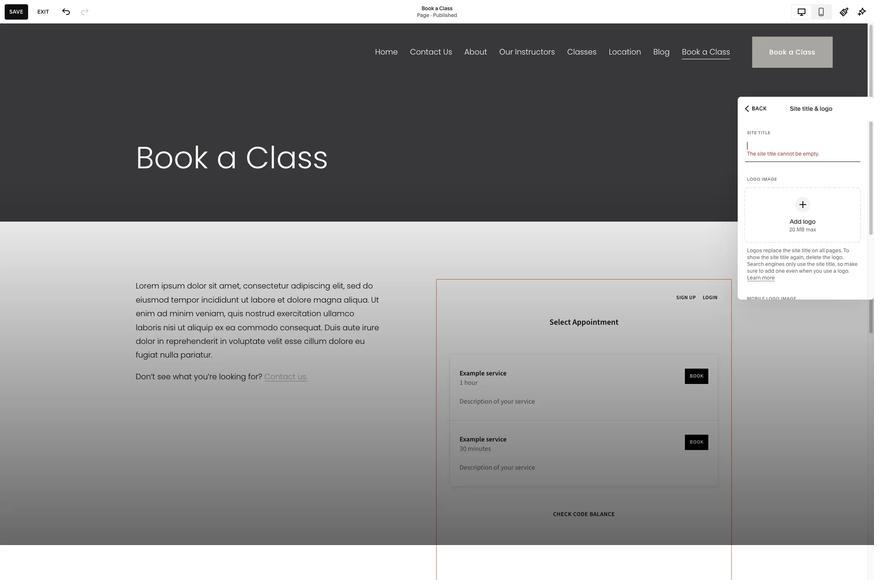 Task type: locate. For each thing, give the bounding box(es) containing it.
but
[[72, 274, 80, 281]]

linked left is
[[57, 310, 72, 316]]

logo right mobile
[[767, 296, 780, 301]]

book a class page · published
[[417, 5, 458, 18]]

book up ·
[[422, 5, 434, 11]]

to
[[760, 268, 764, 274]]

search for protected,
[[56, 281, 73, 287]]

replace
[[764, 247, 782, 254]]

engines for they
[[74, 281, 94, 287]]

The site title cannot be empty. text field
[[748, 136, 859, 155]]

back button
[[743, 99, 770, 118]]

search up learn more
[[56, 281, 73, 287]]

logo.
[[832, 254, 844, 260], [838, 268, 850, 274]]

linked up pages
[[27, 249, 49, 258]]

logo. down so
[[838, 268, 850, 274]]

pages.
[[827, 247, 843, 254]]

learn down 'sure'
[[748, 275, 761, 281]]

a inside the book a class page · published
[[436, 5, 439, 11]]

use down title,
[[824, 268, 833, 274]]

1 vertical spatial not
[[48, 310, 56, 316]]

location button
[[0, 178, 139, 197]]

1 horizontal spatial not
[[48, 310, 56, 316]]

tools
[[38, 395, 53, 403]]

1 vertical spatial engines
[[74, 281, 94, 287]]

pages
[[36, 376, 54, 384]]

a down title,
[[834, 268, 837, 274]]

1 horizontal spatial use
[[824, 268, 833, 274]]

site
[[758, 151, 767, 157], [793, 247, 801, 254], [771, 254, 779, 260], [817, 261, 825, 267]]

class down demo
[[51, 221, 66, 229]]

site title & logo
[[791, 105, 833, 112]]

search inside logos replace the site title on all pages. to show the site title again, delete the logo. search engines only use the site title, so make sure to add one even when you use a logo. learn more
[[748, 261, 765, 267]]

0 vertical spatial a
[[436, 5, 439, 11]]

1 horizontal spatial book
[[422, 5, 434, 11]]

exit
[[37, 8, 49, 15]]

a up published
[[436, 5, 439, 11]]

even
[[787, 268, 799, 274]]

0 vertical spatial search
[[748, 261, 765, 267]]

location
[[30, 184, 55, 191]]

1 horizontal spatial a
[[436, 5, 439, 11]]

1 horizontal spatial search
[[748, 261, 765, 267]]

book
[[422, 5, 434, 11], [30, 221, 45, 229]]

more
[[763, 275, 776, 281]]

book inside button
[[30, 221, 45, 229]]

version
[[14, 418, 32, 425]]

exit button
[[33, 4, 54, 19]]

the down delete
[[808, 261, 816, 267]]

1 vertical spatial linked
[[57, 310, 72, 316]]

engines up add
[[766, 261, 785, 267]]

search inside these pages are public unless they're disabled or password-protected, but they don't appear in the navigation. search engines can also discover them.
[[56, 281, 73, 287]]

title left &
[[803, 105, 814, 112]]

1 vertical spatial image
[[782, 296, 797, 301]]

linked for not linked
[[27, 249, 49, 258]]

class inside the book a class page · published
[[440, 5, 453, 11]]

a
[[436, 5, 439, 11], [46, 221, 50, 229], [834, 268, 837, 274]]

0 horizontal spatial search
[[56, 281, 73, 287]]

the
[[784, 247, 791, 254], [762, 254, 770, 260], [823, 254, 831, 260], [808, 261, 816, 267], [20, 281, 27, 287]]

1 vertical spatial book
[[30, 221, 45, 229]]

home
[[16, 15, 33, 22]]

logo. up so
[[832, 254, 844, 260]]

logo
[[821, 105, 833, 112]]

image down even
[[782, 296, 797, 301]]

linked for not linked is empty
[[57, 310, 72, 316]]

book for book a class page · published
[[422, 5, 434, 11]]

empty.
[[804, 151, 820, 157]]

demo
[[46, 203, 61, 210]]

image
[[763, 177, 778, 182], [782, 296, 797, 301]]

0 vertical spatial not
[[14, 249, 26, 258]]

1 vertical spatial learn
[[51, 288, 65, 294]]

0 vertical spatial logo
[[748, 177, 761, 182]]

1 vertical spatial a
[[46, 221, 50, 229]]

search down show
[[748, 261, 765, 267]]

site left title
[[748, 130, 758, 135]]

0 horizontal spatial not
[[14, 249, 26, 258]]

show
[[748, 254, 761, 260]]

title
[[803, 105, 814, 112], [768, 151, 777, 157], [802, 247, 811, 254], [781, 254, 790, 260]]

0 vertical spatial site
[[791, 105, 801, 112]]

site left &
[[791, 105, 801, 112]]

engines down they
[[74, 281, 94, 287]]

are
[[46, 267, 54, 274]]

1 horizontal spatial engines
[[766, 261, 785, 267]]

class
[[440, 5, 453, 11], [51, 221, 66, 229]]

site for site title & logo
[[791, 105, 801, 112]]

more
[[66, 288, 79, 294]]

again,
[[791, 254, 806, 260]]

title left on
[[802, 247, 811, 254]]

linked
[[27, 249, 49, 258], [57, 310, 72, 316]]

discover
[[14, 288, 35, 294]]

use
[[798, 261, 807, 267], [824, 268, 833, 274]]

engines inside logos replace the site title on all pages. to show the site title again, delete the logo. search engines only use the site title, so make sure to add one even when you use a logo. learn more
[[766, 261, 785, 267]]

a inside button
[[46, 221, 50, 229]]

tab list
[[793, 5, 832, 19]]

2 vertical spatial a
[[834, 268, 837, 274]]

site up you
[[817, 261, 825, 267]]

1 horizontal spatial linked
[[57, 310, 72, 316]]

0 vertical spatial class
[[440, 5, 453, 11]]

in
[[14, 281, 18, 287]]

the inside these pages are public unless they're disabled or password-protected, but they don't appear in the navigation. search engines can also discover them.
[[20, 281, 27, 287]]

the up discover
[[20, 281, 27, 287]]

logo down the
[[748, 177, 761, 182]]

page
[[417, 12, 430, 18]]

version 7.1
[[14, 418, 38, 425]]

book inside the book a class page · published
[[422, 5, 434, 11]]

0 horizontal spatial book
[[30, 221, 45, 229]]

0 horizontal spatial engines
[[74, 281, 94, 287]]

all
[[820, 247, 826, 254]]

0 horizontal spatial site
[[748, 130, 758, 135]]

site
[[791, 105, 801, 112], [748, 130, 758, 135]]

0 horizontal spatial class
[[51, 221, 66, 229]]

image down the site title cannot be empty.
[[763, 177, 778, 182]]

engines inside these pages are public unless they're disabled or password-protected, but they don't appear in the navigation. search engines can also discover them.
[[74, 281, 94, 287]]

class up published
[[440, 5, 453, 11]]

not left is
[[48, 310, 56, 316]]

0 vertical spatial engines
[[766, 261, 785, 267]]

1 horizontal spatial site
[[791, 105, 801, 112]]

1 vertical spatial search
[[56, 281, 73, 287]]

1 horizontal spatial class
[[440, 5, 453, 11]]

1 vertical spatial class
[[51, 221, 66, 229]]

use down again, on the top
[[798, 261, 807, 267]]

save
[[9, 8, 23, 15]]

not
[[14, 249, 26, 258], [48, 310, 56, 316]]

website tools button
[[14, 390, 125, 408]]

learn inside logos replace the site title on all pages. to show the site title again, delete the logo. search engines only use the site title, so make sure to add one even when you use a logo. learn more
[[748, 275, 761, 281]]

book down blog
[[30, 221, 45, 229]]

0 vertical spatial book
[[422, 5, 434, 11]]

a for book a class
[[46, 221, 50, 229]]

0 vertical spatial linked
[[27, 249, 49, 258]]

unless
[[72, 267, 87, 274]]

not linked
[[14, 249, 49, 258]]

1 vertical spatial site
[[748, 130, 758, 135]]

0 horizontal spatial a
[[46, 221, 50, 229]]

mobile
[[748, 296, 766, 301]]

save button
[[5, 4, 28, 19]]

on
[[813, 247, 819, 254]]

learn more link
[[748, 275, 776, 281]]

learn
[[748, 275, 761, 281], [51, 288, 65, 294]]

0 horizontal spatial use
[[798, 261, 807, 267]]

learn down protected,
[[51, 288, 65, 294]]

engines
[[766, 261, 785, 267], [74, 281, 94, 287]]

0 horizontal spatial logo
[[748, 177, 761, 182]]

not for not linked is empty
[[48, 310, 56, 316]]

book for book a class
[[30, 221, 45, 229]]

to
[[844, 247, 850, 254]]

0 horizontal spatial image
[[763, 177, 778, 182]]

the site title cannot be empty.
[[748, 151, 820, 157]]

learn more
[[51, 288, 79, 294]]

site title
[[748, 130, 771, 135]]

a down blog demo
[[46, 221, 50, 229]]

not up these
[[14, 249, 26, 258]]

navigation.
[[29, 281, 55, 287]]

class inside button
[[51, 221, 66, 229]]

0 vertical spatial image
[[763, 177, 778, 182]]

2 horizontal spatial a
[[834, 268, 837, 274]]

you
[[814, 268, 823, 274]]

blog demo
[[30, 203, 61, 210]]

0 horizontal spatial linked
[[27, 249, 49, 258]]

protected,
[[46, 274, 71, 281]]

1 vertical spatial logo
[[767, 296, 780, 301]]

1 horizontal spatial learn
[[748, 275, 761, 281]]

book a class button
[[0, 216, 139, 234]]

logo
[[748, 177, 761, 182], [767, 296, 780, 301]]

0 vertical spatial logo.
[[832, 254, 844, 260]]

the
[[748, 151, 757, 157]]

0 vertical spatial learn
[[748, 275, 761, 281]]

website tools
[[14, 395, 53, 403]]

published
[[433, 12, 458, 18]]



Task type: vqa. For each thing, say whether or not it's contained in the screenshot.
THE THESE PAGES ARE PUBLIC UNLESS THEY'RE DISABLED OR PASSWORD-PROTECTED, BUT THEY DON'T APPEAR IN THE NAVIGATION. SEARCH ENGINES CAN ALSO DISCOVER THEM.
yes



Task type: describe. For each thing, give the bounding box(es) containing it.
website
[[14, 395, 37, 403]]

these pages are public unless they're disabled or password-protected, but they don't appear in the navigation. search engines can also discover them.
[[14, 267, 127, 294]]

the down replace
[[762, 254, 770, 260]]

&
[[815, 105, 819, 112]]

don't
[[93, 274, 106, 281]]

be
[[796, 151, 802, 157]]

title,
[[827, 261, 837, 267]]

blog
[[30, 203, 43, 210]]

system
[[14, 376, 35, 384]]

disabled
[[106, 267, 127, 274]]

learn more link
[[51, 288, 79, 295]]

site for site title
[[748, 130, 758, 135]]

site up again, on the top
[[793, 247, 801, 254]]

search for show
[[748, 261, 765, 267]]

7.1
[[33, 418, 38, 425]]

not linked is empty
[[48, 310, 92, 316]]

pages
[[30, 267, 45, 274]]

a for book a class page · published
[[436, 5, 439, 11]]

system pages
[[14, 376, 54, 384]]

add
[[766, 268, 775, 274]]

make
[[845, 261, 858, 267]]

can
[[95, 281, 104, 287]]

1 horizontal spatial logo
[[767, 296, 780, 301]]

1 horizontal spatial image
[[782, 296, 797, 301]]

title up the 'only'
[[781, 254, 790, 260]]

system pages button
[[14, 370, 125, 389]]

a inside logos replace the site title on all pages. to show the site title again, delete the logo. search engines only use the site title, so make sure to add one even when you use a logo. learn more
[[834, 268, 837, 274]]

book a class
[[30, 221, 66, 229]]

class for book a class page · published
[[440, 5, 453, 11]]

so
[[838, 261, 844, 267]]

title left cannot
[[768, 151, 777, 157]]

them.
[[36, 288, 50, 294]]

add a new page to the "not linked" navigation group image
[[104, 249, 114, 258]]

only
[[787, 261, 797, 267]]

they're
[[89, 267, 105, 274]]

the up again, on the top
[[784, 247, 791, 254]]

1 vertical spatial use
[[824, 268, 833, 274]]

home button
[[0, 9, 42, 28]]

1 vertical spatial logo.
[[838, 268, 850, 274]]

site right the
[[758, 151, 767, 157]]

password-
[[20, 274, 46, 281]]

0 vertical spatial use
[[798, 261, 807, 267]]

cannot
[[778, 151, 795, 157]]

empty
[[77, 310, 92, 316]]

site down replace
[[771, 254, 779, 260]]

·
[[431, 12, 432, 18]]

sure
[[748, 268, 758, 274]]

logo image
[[748, 177, 778, 182]]

public
[[55, 267, 70, 274]]

back
[[753, 105, 767, 111]]

these
[[14, 267, 29, 274]]

when
[[800, 268, 813, 274]]

logos replace the site title on all pages. to show the site title again, delete the logo. search engines only use the site title, so make sure to add one even when you use a logo. learn more
[[748, 247, 858, 281]]

class for book a class
[[51, 221, 66, 229]]

appear
[[107, 274, 124, 281]]

logos
[[748, 247, 763, 254]]

one
[[776, 268, 786, 274]]

not for not linked
[[14, 249, 26, 258]]

title
[[759, 130, 771, 135]]

utilities
[[14, 359, 38, 368]]

mobile logo image
[[748, 296, 797, 301]]

also
[[105, 281, 115, 287]]

or
[[14, 274, 19, 281]]

they
[[82, 274, 92, 281]]

engines for site
[[766, 261, 785, 267]]

delete
[[807, 254, 822, 260]]

the down all
[[823, 254, 831, 260]]

is
[[73, 310, 76, 316]]

0 horizontal spatial learn
[[51, 288, 65, 294]]



